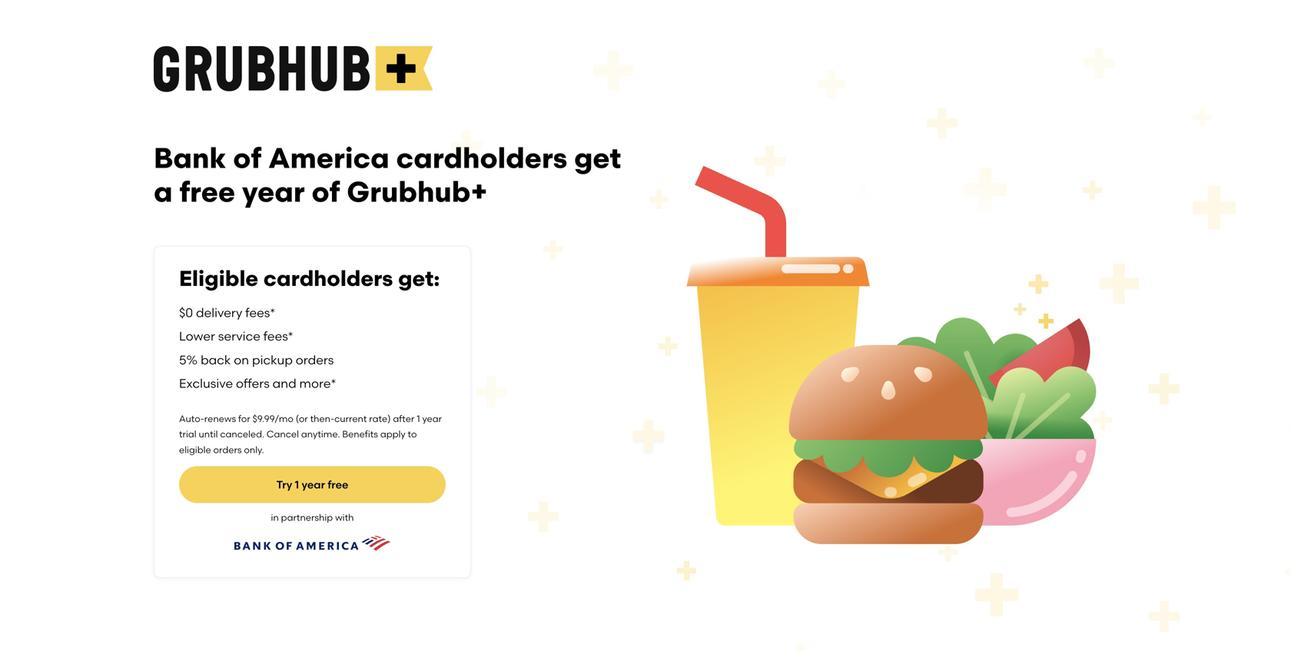 Task type: describe. For each thing, give the bounding box(es) containing it.
free inside bank of america cardholders get a free year of grubhub+
[[180, 175, 235, 209]]

auto-renews for $9.99/mo (or then-current rate) after 1 year trial until canceled. cancel anytime. benefits apply to eligible orders only.
[[179, 413, 442, 456]]

$9.99/mo
[[253, 413, 294, 424]]

$0 delivery fees*
[[179, 305, 276, 320]]

a
[[154, 175, 173, 209]]

anytime.
[[301, 429, 340, 440]]

service
[[218, 329, 261, 344]]

5% back on pickup orders
[[179, 352, 334, 367]]

bank of america cardholders get a free year of grubhub+
[[154, 141, 622, 209]]

fees* for lower service fees*
[[264, 329, 294, 344]]

year inside bank of america cardholders get a free year of grubhub+
[[242, 175, 305, 209]]

fees* for $0 delivery fees*
[[245, 305, 276, 320]]

pickup
[[252, 352, 293, 367]]

1 horizontal spatial of
[[312, 175, 340, 209]]

rate)
[[369, 413, 391, 424]]

partnership
[[281, 512, 333, 523]]

1 inside the "auto-renews for $9.99/mo (or then-current rate) after 1 year trial until canceled. cancel anytime. benefits apply to eligible orders only."
[[417, 413, 420, 424]]

trial
[[179, 429, 197, 440]]

then-
[[310, 413, 335, 424]]

eligible cardholders get:
[[179, 266, 440, 291]]

eligible
[[179, 266, 259, 291]]

renews
[[204, 413, 236, 424]]

cancel
[[267, 429, 299, 440]]

year inside the "auto-renews for $9.99/mo (or then-current rate) after 1 year trial until canceled. cancel anytime. benefits apply to eligible orders only."
[[422, 413, 442, 424]]

grubhub+
[[347, 175, 488, 209]]

offers
[[236, 376, 270, 391]]

grubhub+ logo image
[[154, 46, 433, 92]]

try
[[277, 478, 292, 491]]

current
[[335, 413, 367, 424]]

eligible
[[179, 444, 211, 456]]

back
[[201, 352, 231, 367]]

with
[[335, 512, 354, 523]]

(or
[[296, 413, 308, 424]]

for
[[238, 413, 250, 424]]

only.
[[244, 444, 264, 456]]

in
[[271, 512, 279, 523]]

bank
[[154, 141, 226, 175]]

canceled.
[[220, 429, 264, 440]]

free inside try 1 year free button
[[328, 478, 349, 491]]

$0
[[179, 305, 193, 320]]

get
[[574, 141, 622, 175]]

and
[[273, 376, 297, 391]]

lower
[[179, 329, 215, 344]]

try 1 year free
[[277, 478, 349, 491]]

cardholders inside bank of america cardholders get a free year of grubhub+
[[396, 141, 568, 175]]



Task type: vqa. For each thing, say whether or not it's contained in the screenshot.
(or
yes



Task type: locate. For each thing, give the bounding box(es) containing it.
0 horizontal spatial orders
[[213, 444, 242, 456]]

delivery
[[196, 305, 243, 320]]

cardholders
[[396, 141, 568, 175], [264, 266, 393, 291]]

0 horizontal spatial 1
[[295, 478, 299, 491]]

1 vertical spatial year
[[422, 413, 442, 424]]

1 right "try"
[[295, 478, 299, 491]]

5%
[[179, 352, 198, 367]]

1 vertical spatial free
[[328, 478, 349, 491]]

0 horizontal spatial cardholders
[[264, 266, 393, 291]]

2 vertical spatial year
[[302, 478, 325, 491]]

0 vertical spatial orders
[[296, 352, 334, 367]]

free
[[180, 175, 235, 209], [328, 478, 349, 491]]

try 1 year free button
[[179, 467, 446, 503]]

get:
[[398, 266, 440, 291]]

bank of america logo image
[[235, 528, 391, 559]]

1 vertical spatial orders
[[213, 444, 242, 456]]

0 vertical spatial year
[[242, 175, 305, 209]]

1 vertical spatial cardholders
[[264, 266, 393, 291]]

apply
[[380, 429, 406, 440]]

on
[[234, 352, 249, 367]]

more*
[[300, 376, 337, 391]]

1 inside button
[[295, 478, 299, 491]]

exclusive
[[179, 376, 233, 391]]

to
[[408, 429, 417, 440]]

orders
[[296, 352, 334, 367], [213, 444, 242, 456]]

0 horizontal spatial of
[[233, 141, 262, 175]]

auto-
[[179, 413, 204, 424]]

0 horizontal spatial free
[[180, 175, 235, 209]]

1 horizontal spatial orders
[[296, 352, 334, 367]]

after
[[393, 413, 415, 424]]

free up with
[[328, 478, 349, 491]]

1
[[417, 413, 420, 424], [295, 478, 299, 491]]

year inside button
[[302, 478, 325, 491]]

0 vertical spatial cardholders
[[396, 141, 568, 175]]

0 vertical spatial 1
[[417, 413, 420, 424]]

year
[[242, 175, 305, 209], [422, 413, 442, 424], [302, 478, 325, 491]]

america
[[268, 141, 390, 175]]

of
[[233, 141, 262, 175], [312, 175, 340, 209]]

1 vertical spatial fees*
[[264, 329, 294, 344]]

fees* up "pickup"
[[264, 329, 294, 344]]

benefits
[[342, 429, 378, 440]]

fees*
[[245, 305, 276, 320], [264, 329, 294, 344]]

1 horizontal spatial free
[[328, 478, 349, 491]]

in partnership with
[[271, 512, 354, 523]]

1 horizontal spatial cardholders
[[396, 141, 568, 175]]

orders inside the "auto-renews for $9.99/mo (or then-current rate) after 1 year trial until canceled. cancel anytime. benefits apply to eligible orders only."
[[213, 444, 242, 456]]

hero background image image
[[451, 45, 1292, 651]]

lower service fees*
[[179, 329, 294, 344]]

free right a
[[180, 175, 235, 209]]

until
[[199, 429, 218, 440]]

hero image image
[[646, 114, 1138, 606]]

0 vertical spatial free
[[180, 175, 235, 209]]

1 horizontal spatial 1
[[417, 413, 420, 424]]

1 vertical spatial 1
[[295, 478, 299, 491]]

orders up more* at bottom left
[[296, 352, 334, 367]]

1 right after
[[417, 413, 420, 424]]

fees* up service in the left of the page
[[245, 305, 276, 320]]

exclusive offers and more*
[[179, 376, 337, 391]]

0 vertical spatial fees*
[[245, 305, 276, 320]]

orders down canceled.
[[213, 444, 242, 456]]



